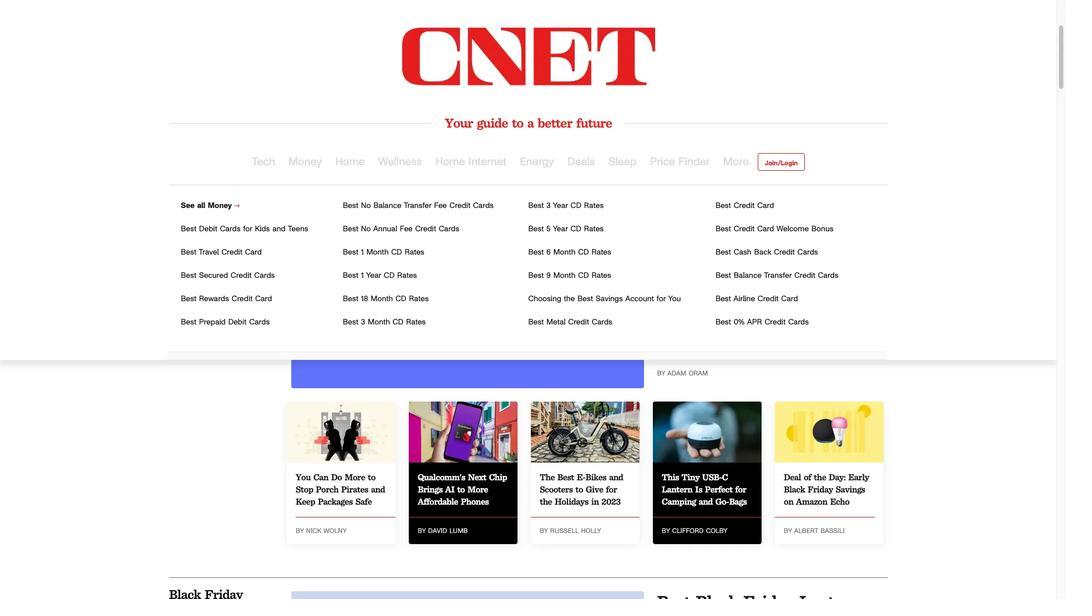 Task type: describe. For each thing, give the bounding box(es) containing it.
echo
[[830, 496, 850, 507]]

credit right back
[[774, 249, 795, 256]]

best balance transfer credit cards
[[716, 272, 839, 280]]

best for best 6 month cd rates
[[528, 249, 544, 256]]

rates for best 1 year cd rates
[[397, 272, 417, 280]]

best secured credit cards
[[181, 272, 275, 280]]

packages
[[318, 496, 353, 507]]

guide
[[477, 115, 508, 131]]

cd for best 6 month cd rates
[[578, 249, 589, 256]]

a
[[527, 115, 534, 131]]

black inside black friday 2023 live blog: early deals vetted by experts
[[657, 189, 700, 211]]

this
[[662, 472, 679, 483]]

the inside the best e-bikes and scooters to give for the holidays in 2023
[[540, 496, 552, 507]]

month for 18
[[371, 295, 393, 303]]

learn more link
[[169, 230, 278, 245]]

amazon
[[796, 496, 828, 507]]

best 6 month cd rates link
[[528, 249, 611, 256]]

vetted
[[752, 210, 802, 232]]

best travel credit card
[[181, 249, 262, 256]]

sleep
[[608, 156, 637, 168]]

best for best balance transfer credit cards
[[716, 272, 731, 280]]

by adam oram
[[657, 370, 708, 377]]

next
[[468, 472, 486, 483]]

best 9 month cd rates link
[[528, 272, 611, 280]]

bikes
[[586, 472, 607, 483]]

best airline credit card
[[716, 295, 798, 303]]

0 horizontal spatial deals
[[567, 156, 595, 168]]

for left kids
[[243, 225, 252, 233]]

tiny
[[682, 472, 700, 483]]

tech
[[252, 156, 275, 168]]

best metal credit cards
[[528, 319, 613, 326]]

finder
[[679, 156, 710, 168]]

credit down best cash back credit cards link
[[795, 272, 816, 280]]

by nick wolny
[[296, 528, 347, 534]]

0 horizontal spatial savings
[[596, 295, 623, 303]]

nov. 17, 2023
[[169, 185, 247, 201]]

for right account
[[657, 295, 666, 303]]

better
[[538, 115, 572, 131]]

live
[[804, 189, 838, 211]]

best for best 1 month cd rates
[[343, 249, 358, 256]]

rates for best 6 month cd rates
[[592, 249, 611, 256]]

see all money
[[181, 202, 234, 210]]

6
[[547, 249, 551, 256]]

best for best 3 month cd rates
[[343, 319, 358, 326]]

join/login
[[765, 160, 798, 166]]

early inside black friday 2023 live blog: early deals vetted by experts
[[657, 210, 699, 232]]

deals inside black friday 2023 live blog: early deals vetted by experts
[[704, 210, 746, 232]]

future
[[576, 115, 612, 131]]

welcome
[[777, 225, 809, 233]]

by clifford colby
[[662, 528, 728, 534]]

card for best rewards credit card
[[255, 295, 272, 303]]

friday inside deal of the day: early black friday savings on amazon echo
[[808, 484, 833, 495]]

choosing the best savings account for you
[[528, 295, 681, 303]]

9
[[547, 272, 551, 280]]

chip
[[489, 472, 507, 483]]

cd for best 1 year cd rates
[[384, 272, 395, 280]]

best 3 month cd rates link
[[343, 319, 426, 326]]

best rewards credit card link
[[181, 295, 272, 303]]

savings inside deal of the day: early black friday savings on amazon echo
[[836, 484, 865, 495]]

early inside deal of the day: early black friday savings on amazon echo
[[849, 472, 869, 483]]

deal
[[784, 472, 801, 483]]

month for 6
[[554, 249, 576, 256]]

albert
[[794, 528, 818, 534]]

bags
[[729, 496, 747, 507]]

best 3 year cd rates link
[[528, 202, 604, 210]]

give
[[586, 484, 603, 495]]

from
[[698, 336, 717, 345]]

deal of the day: early black friday savings on amazon echo
[[784, 472, 869, 507]]

cash
[[734, 249, 752, 256]]

credit down best secured credit cards
[[232, 295, 253, 303]]

affordable
[[418, 496, 458, 507]]

back
[[754, 249, 772, 256]]

the 5th-gen echo dot smart speaker and a tp-link kasa smart bulb are displayed against a yellow background. image
[[775, 402, 884, 463]]

best prepaid debit cards
[[181, 319, 270, 326]]

year for 3
[[553, 202, 568, 210]]

black inside shop trending black friday sales and hand-picked discounts from our expert deal hunters.
[[717, 324, 738, 333]]

cd for best 3 year cd rates
[[571, 202, 582, 210]]

credit down home internet
[[450, 202, 471, 210]]

to inside the best e-bikes and scooters to give for the holidays in 2023
[[576, 484, 583, 495]]

more
[[723, 156, 749, 168]]

best for best rewards credit card
[[181, 295, 196, 303]]

best airline credit card link
[[716, 295, 798, 303]]

safe
[[355, 496, 372, 507]]

best 1 year cd rates link
[[343, 272, 417, 280]]

and inside the best e-bikes and scooters to give for the holidays in 2023
[[609, 472, 623, 483]]

is
[[695, 484, 702, 495]]

to inside qualcomm's next chip brings ai to more affordable phones
[[457, 484, 465, 495]]

blog:
[[843, 189, 880, 211]]

no for annual
[[361, 225, 371, 233]]

kids
[[255, 225, 270, 233]]

3 for year
[[547, 202, 551, 210]]

best cash back credit cards link
[[716, 249, 818, 256]]

you inside the you can do more to stop porch pirates and keep packages safe
[[296, 472, 311, 483]]

metal
[[547, 319, 566, 326]]

friday inside shop trending black friday sales and hand-picked discounts from our expert deal hunters.
[[741, 324, 765, 333]]

home for home
[[335, 156, 365, 168]]

rates for best 5 year cd rates
[[584, 225, 604, 233]]

stop
[[296, 484, 313, 495]]

qualcomm's
[[418, 472, 465, 483]]

best for best debit cards for kids and teens
[[181, 225, 196, 233]]

best 1 year cd rates
[[343, 272, 417, 280]]

porch theft image
[[287, 402, 396, 463]]

to left a
[[512, 115, 523, 131]]

1 horizontal spatial debit
[[228, 319, 247, 326]]

best 1 month cd rates link
[[343, 249, 424, 256]]

lumb
[[450, 528, 468, 534]]

by
[[808, 210, 826, 232]]

credit down best credit card
[[734, 225, 755, 233]]

0%
[[734, 319, 745, 326]]

and inside this tiny usb-c lantern is perfect for camping and go-bags
[[699, 496, 713, 507]]

sales
[[768, 324, 788, 333]]

best 5 year cd rates
[[528, 225, 604, 233]]

hand-
[[809, 324, 832, 333]]

credit right metal
[[568, 319, 589, 326]]

rates for best 18 month cd rates
[[409, 295, 429, 303]]

credit up deal
[[765, 319, 786, 326]]

rates for best 9 month cd rates
[[592, 272, 611, 280]]

month for 9
[[554, 272, 576, 280]]

see all money link
[[181, 202, 240, 210]]

credit up best rewards credit card
[[231, 272, 252, 280]]

best 1 month cd rates
[[343, 249, 424, 256]]

1 vertical spatial balance
[[734, 272, 762, 280]]

best no balance transfer fee credit cards
[[343, 202, 494, 210]]

best no balance transfer fee credit cards link
[[343, 202, 494, 210]]

can
[[313, 472, 329, 483]]

by russell holly
[[540, 528, 601, 534]]

rates for best 3 year cd rates
[[584, 202, 604, 210]]

credit up 'vetted'
[[734, 202, 755, 210]]

month for 3
[[368, 319, 390, 326]]

credit down best no balance transfer fee credit cards
[[415, 225, 436, 233]]

you can do more to stop porch pirates and keep packages safe
[[296, 472, 385, 507]]

0 vertical spatial the
[[564, 295, 575, 303]]

do
[[331, 472, 342, 483]]

on
[[784, 496, 794, 507]]

deal
[[763, 336, 780, 345]]

prepaid
[[199, 319, 226, 326]]

hunters.
[[783, 336, 814, 345]]

best for best 1 year cd rates
[[343, 272, 358, 280]]

your
[[445, 115, 473, 131]]

best credit card
[[716, 202, 774, 210]]

learn
[[169, 234, 186, 241]]

home for home internet
[[436, 156, 465, 168]]

best for best credit card welcome bonus
[[716, 225, 731, 233]]

best metal credit cards link
[[528, 319, 613, 326]]

travel
[[199, 249, 219, 256]]

oram
[[689, 370, 708, 377]]

best 3 month cd rates
[[343, 319, 426, 326]]

1 horizontal spatial fee
[[434, 202, 447, 210]]

card up 'vetted'
[[757, 202, 774, 210]]



Task type: vqa. For each thing, say whether or not it's contained in the screenshot.


Task type: locate. For each thing, give the bounding box(es) containing it.
shop
[[657, 324, 678, 333]]

black friday live blog 2023 2.png image
[[291, 190, 644, 388]]

1 vertical spatial fee
[[400, 225, 413, 233]]

by
[[657, 370, 665, 377], [296, 528, 304, 534], [418, 528, 426, 534], [540, 528, 548, 534], [662, 528, 670, 534], [784, 528, 792, 534]]

0 vertical spatial you
[[668, 295, 681, 303]]

savings left account
[[596, 295, 623, 303]]

money
[[289, 156, 322, 168], [208, 202, 232, 210]]

by left albert
[[784, 528, 792, 534]]

1 vertical spatial the
[[814, 472, 826, 483]]

and down is in the right of the page
[[699, 496, 713, 507]]

0 horizontal spatial home
[[335, 156, 365, 168]]

1
[[361, 249, 364, 256], [361, 272, 364, 280]]

0 vertical spatial more
[[188, 234, 204, 241]]

best for best secured credit cards
[[181, 272, 196, 280]]

1 horizontal spatial the
[[564, 295, 575, 303]]

cd for best 9 month cd rates
[[578, 272, 589, 280]]

0 vertical spatial 1
[[361, 249, 364, 256]]

cd for best 5 year cd rates
[[571, 225, 582, 233]]

best for best credit card
[[716, 202, 731, 210]]

home
[[335, 156, 365, 168], [436, 156, 465, 168]]

the down best 9 month cd rates
[[564, 295, 575, 303]]

keep
[[296, 496, 315, 507]]

more inside learn more link
[[188, 234, 204, 241]]

transfer up "best no annual fee credit cards"
[[404, 202, 432, 210]]

the
[[564, 295, 575, 303], [814, 472, 826, 483], [540, 496, 552, 507]]

month down the best 18 month cd rates at the left of page
[[368, 319, 390, 326]]

price finder
[[650, 156, 710, 168]]

holly
[[581, 528, 601, 534]]

best for best no balance transfer fee credit cards
[[343, 202, 358, 210]]

cd up best 5 year cd rates link
[[571, 202, 582, 210]]

the inside deal of the day: early black friday savings on amazon echo
[[814, 472, 826, 483]]

0 horizontal spatial black
[[657, 189, 700, 211]]

by left nick
[[296, 528, 304, 534]]

russell
[[550, 528, 579, 534]]

transfer down best cash back credit cards link
[[764, 272, 792, 280]]

1 vertical spatial savings
[[836, 484, 865, 495]]

savings up echo
[[836, 484, 865, 495]]

18
[[361, 295, 368, 303]]

for
[[243, 225, 252, 233], [657, 295, 666, 303], [606, 484, 617, 495], [735, 484, 747, 495]]

picked
[[832, 324, 858, 333]]

cd up the best 18 month cd rates at the left of page
[[384, 272, 395, 280]]

credit
[[450, 202, 471, 210], [734, 202, 755, 210], [415, 225, 436, 233], [734, 225, 755, 233], [222, 249, 242, 256], [774, 249, 795, 256], [231, 272, 252, 280], [795, 272, 816, 280], [232, 295, 253, 303], [758, 295, 779, 303], [568, 319, 589, 326], [765, 319, 786, 326]]

month
[[367, 249, 389, 256], [554, 249, 576, 256], [554, 272, 576, 280], [371, 295, 393, 303], [368, 319, 390, 326]]

best for best 18 month cd rates
[[343, 295, 358, 303]]

to up the pirates in the left bottom of the page
[[368, 472, 376, 483]]

transfer
[[404, 202, 432, 210], [764, 272, 792, 280]]

0 vertical spatial no
[[361, 202, 371, 210]]

nov.
[[169, 185, 195, 201]]

rates for best 3 month cd rates
[[406, 319, 426, 326]]

bassili
[[821, 528, 845, 534]]

balance up annual
[[374, 202, 402, 210]]

0 vertical spatial 3
[[547, 202, 551, 210]]

1 horizontal spatial you
[[668, 295, 681, 303]]

and right kids
[[273, 225, 286, 233]]

best for best travel credit card
[[181, 249, 196, 256]]

by albert bassili
[[784, 528, 845, 534]]

1 horizontal spatial balance
[[734, 272, 762, 280]]

card down best balance transfer credit cards
[[781, 295, 798, 303]]

rates up best 3 month cd rates link on the left of the page
[[409, 295, 429, 303]]

c
[[722, 472, 728, 483]]

all
[[197, 202, 205, 210]]

money right tech
[[289, 156, 322, 168]]

by for you can do more to stop porch pirates and keep packages safe
[[296, 528, 304, 534]]

0 vertical spatial transfer
[[404, 202, 432, 210]]

by left adam
[[657, 370, 665, 377]]

card down best debit cards for kids and teens "link"
[[245, 249, 262, 256]]

0 vertical spatial debit
[[199, 225, 217, 233]]

early
[[657, 210, 699, 232], [849, 472, 869, 483]]

the down scooters
[[540, 496, 552, 507]]

1 1 from the top
[[361, 249, 364, 256]]

best 6 month cd rates
[[528, 249, 611, 256]]

0 vertical spatial fee
[[434, 202, 447, 210]]

black up our on the right
[[717, 324, 738, 333]]

cd for best 18 month cd rates
[[396, 295, 407, 303]]

credit down learn more link
[[222, 249, 242, 256]]

year for 5
[[553, 225, 568, 233]]

friday up "amazon"
[[808, 484, 833, 495]]

3 for month
[[361, 319, 365, 326]]

3 down 18
[[361, 319, 365, 326]]

by for this tiny usb-c lantern is perfect for camping and go-bags
[[662, 528, 670, 534]]

credit right airline
[[758, 295, 779, 303]]

black down deal
[[784, 484, 805, 495]]

2023
[[219, 185, 247, 201], [761, 189, 799, 211], [602, 496, 621, 507]]

card for best airline credit card
[[781, 295, 798, 303]]

1 horizontal spatial savings
[[836, 484, 865, 495]]

bonus
[[812, 225, 834, 233]]

2 horizontal spatial more
[[468, 484, 488, 495]]

debit down see all money
[[199, 225, 217, 233]]

nick
[[306, 528, 321, 534]]

1 vertical spatial year
[[553, 225, 568, 233]]

best for best 9 month cd rates
[[528, 272, 544, 280]]

and up safe
[[371, 484, 385, 495]]

to inside the you can do more to stop porch pirates and keep packages safe
[[368, 472, 376, 483]]

for up bags on the bottom right
[[735, 484, 747, 495]]

1 for month
[[361, 249, 364, 256]]

1 up 18
[[361, 272, 364, 280]]

this tiny usb-c lantern is perfect for camping and go-bags
[[662, 472, 747, 507]]

best credit card link
[[716, 202, 774, 210]]

perfect
[[705, 484, 733, 495]]

david
[[428, 528, 447, 534]]

month right 9
[[554, 272, 576, 280]]

2 no from the top
[[361, 225, 371, 233]]

more right learn
[[188, 234, 204, 241]]

1 vertical spatial deals
[[704, 210, 746, 232]]

friday inside black friday 2023 live blog: early deals vetted by experts
[[705, 189, 756, 211]]

rewards
[[199, 295, 229, 303]]

2 horizontal spatial 2023
[[761, 189, 799, 211]]

1 no from the top
[[361, 202, 371, 210]]

1 up best 1 year cd rates link
[[361, 249, 364, 256]]

year right 5
[[553, 225, 568, 233]]

1 vertical spatial transfer
[[764, 272, 792, 280]]

1 vertical spatial debit
[[228, 319, 247, 326]]

deals
[[567, 156, 595, 168], [704, 210, 746, 232]]

month up best 1 year cd rates link
[[367, 249, 389, 256]]

0 vertical spatial early
[[657, 210, 699, 232]]

0 vertical spatial friday
[[705, 189, 756, 211]]

to
[[512, 115, 523, 131], [368, 472, 376, 483], [457, 484, 465, 495], [576, 484, 583, 495]]

2 horizontal spatial black
[[784, 484, 805, 495]]

by for the best e-bikes and scooters to give for the holidays in 2023
[[540, 528, 548, 534]]

cards
[[473, 202, 494, 210], [220, 225, 241, 233], [439, 225, 459, 233], [798, 249, 818, 256], [254, 272, 275, 280], [818, 272, 839, 280], [249, 319, 270, 326], [592, 319, 613, 326], [788, 319, 809, 326]]

year up 18
[[366, 272, 381, 280]]

rates up best 6 month cd rates
[[584, 225, 604, 233]]

join/login button
[[758, 153, 805, 171]]

2 vertical spatial friday
[[808, 484, 833, 495]]

by left clifford
[[662, 528, 670, 534]]

choosing the best savings account for you link
[[528, 295, 681, 303]]

month right 18
[[371, 295, 393, 303]]

1 for year
[[361, 272, 364, 280]]

cd down "best 6 month cd rates" 'link' on the top of page
[[578, 272, 589, 280]]

cd up best 3 month cd rates
[[396, 295, 407, 303]]

1 vertical spatial 3
[[361, 319, 365, 326]]

black inside deal of the day: early black friday savings on amazon echo
[[784, 484, 805, 495]]

ai
[[445, 484, 455, 495]]

2 vertical spatial more
[[468, 484, 488, 495]]

black down price finder
[[657, 189, 700, 211]]

0 vertical spatial year
[[553, 202, 568, 210]]

year for 1
[[366, 272, 381, 280]]

friday up the expert
[[741, 324, 765, 333]]

best inside the best e-bikes and scooters to give for the holidays in 2023
[[558, 472, 574, 483]]

the right "of"
[[814, 472, 826, 483]]

best no annual fee credit cards link
[[343, 225, 459, 233]]

balance up airline
[[734, 272, 762, 280]]

month for 1
[[367, 249, 389, 256]]

card down best secured credit cards
[[255, 295, 272, 303]]

rates up the best 18 month cd rates at the left of page
[[397, 272, 417, 280]]

2 vertical spatial black
[[784, 484, 805, 495]]

best for best 0% apr credit cards
[[716, 319, 731, 326]]

no for balance
[[361, 202, 371, 210]]

2023 inside the best e-bikes and scooters to give for the holidays in 2023
[[602, 496, 621, 507]]

rates up best 5 year cd rates link
[[584, 202, 604, 210]]

rates down best 18 month cd rates link at the left of page
[[406, 319, 426, 326]]

cd for best 3 month cd rates
[[393, 319, 404, 326]]

best for best prepaid debit cards
[[181, 319, 196, 326]]

experts
[[657, 231, 717, 253]]

best debit cards for kids and teens link
[[181, 225, 308, 233]]

you up shop
[[668, 295, 681, 303]]

by david lumb
[[418, 528, 468, 534]]

0 vertical spatial black
[[657, 189, 700, 211]]

0 horizontal spatial 3
[[361, 319, 365, 326]]

month right 6
[[554, 249, 576, 256]]

0 horizontal spatial the
[[540, 496, 552, 507]]

wolny
[[323, 528, 347, 534]]

brings
[[418, 484, 443, 495]]

friday down more
[[705, 189, 756, 211]]

card up best cash back credit cards link
[[757, 225, 774, 233]]

0 horizontal spatial 2023
[[219, 185, 247, 201]]

cd for best 1 month cd rates
[[391, 249, 402, 256]]

your guide to a better future
[[445, 115, 612, 131]]

black
[[657, 189, 700, 211], [717, 324, 738, 333], [784, 484, 805, 495]]

2 vertical spatial the
[[540, 496, 552, 507]]

the
[[540, 472, 555, 483]]

1 horizontal spatial home
[[436, 156, 465, 168]]

debit right prepaid
[[228, 319, 247, 326]]

0 horizontal spatial balance
[[374, 202, 402, 210]]

discounts
[[657, 336, 695, 345]]

expert
[[735, 336, 760, 345]]

best for best cash back credit cards
[[716, 249, 731, 256]]

0 horizontal spatial debit
[[199, 225, 217, 233]]

the best e-bikes and scooters to give for the holidays in 2023
[[540, 472, 623, 507]]

no up "best no annual fee credit cards"
[[361, 202, 371, 210]]

more up the pirates in the left bottom of the page
[[345, 472, 365, 483]]

teeny tiny handheld lamp for camping or go bag. image
[[653, 402, 762, 463]]

1 home from the left
[[335, 156, 365, 168]]

0 horizontal spatial fee
[[400, 225, 413, 233]]

for inside the best e-bikes and scooters to give for the holidays in 2023
[[606, 484, 617, 495]]

1 horizontal spatial 2023
[[602, 496, 621, 507]]

and right bikes
[[609, 472, 623, 483]]

2023 right the 17,
[[219, 185, 247, 201]]

qualcomm's next chip brings ai to more affordable phones
[[418, 472, 507, 507]]

savings
[[596, 295, 623, 303], [836, 484, 865, 495]]

and inside shop trending black friday sales and hand-picked discounts from our expert deal hunters.
[[791, 324, 806, 333]]

0 vertical spatial money
[[289, 156, 322, 168]]

best 9 month cd rates
[[528, 272, 611, 280]]

0 horizontal spatial you
[[296, 472, 311, 483]]

cd up best 6 month cd rates
[[571, 225, 582, 233]]

energy
[[520, 156, 554, 168]]

1 horizontal spatial money
[[289, 156, 322, 168]]

by for qualcomm's next chip brings ai to more affordable phones
[[418, 528, 426, 534]]

1 horizontal spatial black
[[717, 324, 738, 333]]

1 vertical spatial more
[[345, 472, 365, 483]]

0 vertical spatial balance
[[374, 202, 402, 210]]

day:
[[829, 472, 846, 483]]

1 horizontal spatial 3
[[547, 202, 551, 210]]

more inside the you can do more to stop porch pirates and keep packages safe
[[345, 472, 365, 483]]

2 home from the left
[[436, 156, 465, 168]]

best for best 5 year cd rates
[[528, 225, 544, 233]]

go-
[[716, 496, 729, 507]]

trending
[[681, 324, 714, 333]]

best 3 year cd rates
[[528, 202, 604, 210]]

best 0% apr credit cards
[[716, 319, 809, 326]]

best no annual fee credit cards
[[343, 225, 459, 233]]

by left david
[[418, 528, 426, 534]]

rates down "best no annual fee credit cards"
[[405, 249, 424, 256]]

0 vertical spatial deals
[[567, 156, 595, 168]]

by left the russell
[[540, 528, 548, 534]]

1 vertical spatial black
[[717, 324, 738, 333]]

best for best metal credit cards
[[528, 319, 544, 326]]

rates up choosing the best savings account for you link
[[592, 272, 611, 280]]

best 0% apr credit cards link
[[716, 319, 809, 326]]

best rewards credit card
[[181, 295, 272, 303]]

home left wellness
[[335, 156, 365, 168]]

best balance transfer credit cards link
[[716, 272, 839, 280]]

more inside qualcomm's next chip brings ai to more affordable phones
[[468, 484, 488, 495]]

year up best 5 year cd rates link
[[553, 202, 568, 210]]

clifford
[[672, 528, 704, 534]]

heybike ranger s hero image
[[531, 402, 640, 463]]

money down nov. 17, 2023
[[208, 202, 232, 210]]

rates up best 9 month cd rates "link"
[[592, 249, 611, 256]]

1 vertical spatial early
[[849, 472, 869, 483]]

1 vertical spatial you
[[296, 472, 311, 483]]

2023 for 17,
[[219, 185, 247, 201]]

no left annual
[[361, 225, 371, 233]]

teens
[[288, 225, 308, 233]]

fee up best no annual fee credit cards link
[[434, 202, 447, 210]]

card for best travel credit card
[[245, 249, 262, 256]]

cd down "best no annual fee credit cards"
[[391, 249, 402, 256]]

1 horizontal spatial more
[[345, 472, 365, 483]]

shop trending black friday sales and hand-picked discounts from our expert deal hunters.
[[657, 324, 858, 345]]

balance
[[374, 202, 402, 210], [734, 272, 762, 280]]

for right give at the right of page
[[606, 484, 617, 495]]

you up stop
[[296, 472, 311, 483]]

rates for best 1 month cd rates
[[405, 249, 424, 256]]

0 horizontal spatial money
[[208, 202, 232, 210]]

0 vertical spatial savings
[[596, 295, 623, 303]]

deals down future
[[567, 156, 595, 168]]

1 horizontal spatial transfer
[[764, 272, 792, 280]]

1 vertical spatial 1
[[361, 272, 364, 280]]

1 vertical spatial no
[[361, 225, 371, 233]]

2023 up best credit card welcome bonus link
[[761, 189, 799, 211]]

best 18 month cd rates
[[343, 295, 429, 303]]

phones
[[461, 496, 489, 507]]

e-
[[577, 472, 586, 483]]

0 horizontal spatial transfer
[[404, 202, 432, 210]]

2 vertical spatial year
[[366, 272, 381, 280]]

2 horizontal spatial the
[[814, 472, 826, 483]]

you
[[668, 295, 681, 303], [296, 472, 311, 483]]

2023 right in
[[602, 496, 621, 507]]

1 horizontal spatial deals
[[704, 210, 746, 232]]

0 horizontal spatial more
[[188, 234, 204, 241]]

and
[[273, 225, 286, 233], [791, 324, 806, 333], [609, 472, 623, 483], [371, 484, 385, 495], [699, 496, 713, 507]]

1 vertical spatial money
[[208, 202, 232, 210]]

3 up 5
[[547, 202, 551, 210]]

2 1 from the top
[[361, 272, 364, 280]]

for inside this tiny usb-c lantern is perfect for camping and go-bags
[[735, 484, 747, 495]]

cd up best 9 month cd rates "link"
[[578, 249, 589, 256]]

deals down best credit card link
[[704, 210, 746, 232]]

best for best no annual fee credit cards
[[343, 225, 358, 233]]

year
[[553, 202, 568, 210], [553, 225, 568, 233], [366, 272, 381, 280]]

1 vertical spatial friday
[[741, 324, 765, 333]]

to right ai
[[457, 484, 465, 495]]

to down e-
[[576, 484, 583, 495]]

more down next
[[468, 484, 488, 495]]

in
[[591, 496, 599, 507]]

2023 for friday
[[761, 189, 799, 211]]

best for best 3 year cd rates
[[528, 202, 544, 210]]

2023 inside black friday 2023 live blog: early deals vetted by experts
[[761, 189, 799, 211]]

a hand holds a phone with an image of a chip labeled snapdragon 7 gen 3, in front of a background of colorful apartments. image
[[409, 402, 518, 463]]

cd down the best 18 month cd rates at the left of page
[[393, 319, 404, 326]]

1 horizontal spatial early
[[849, 472, 869, 483]]

annual
[[373, 225, 397, 233]]

best for best airline credit card
[[716, 295, 731, 303]]

fee right annual
[[400, 225, 413, 233]]

and inside the you can do more to stop porch pirates and keep packages safe
[[371, 484, 385, 495]]

home left internet
[[436, 156, 465, 168]]

by for deal of the day: early black friday savings on amazon echo
[[784, 528, 792, 534]]

and up the hunters.
[[791, 324, 806, 333]]

0 horizontal spatial early
[[657, 210, 699, 232]]



